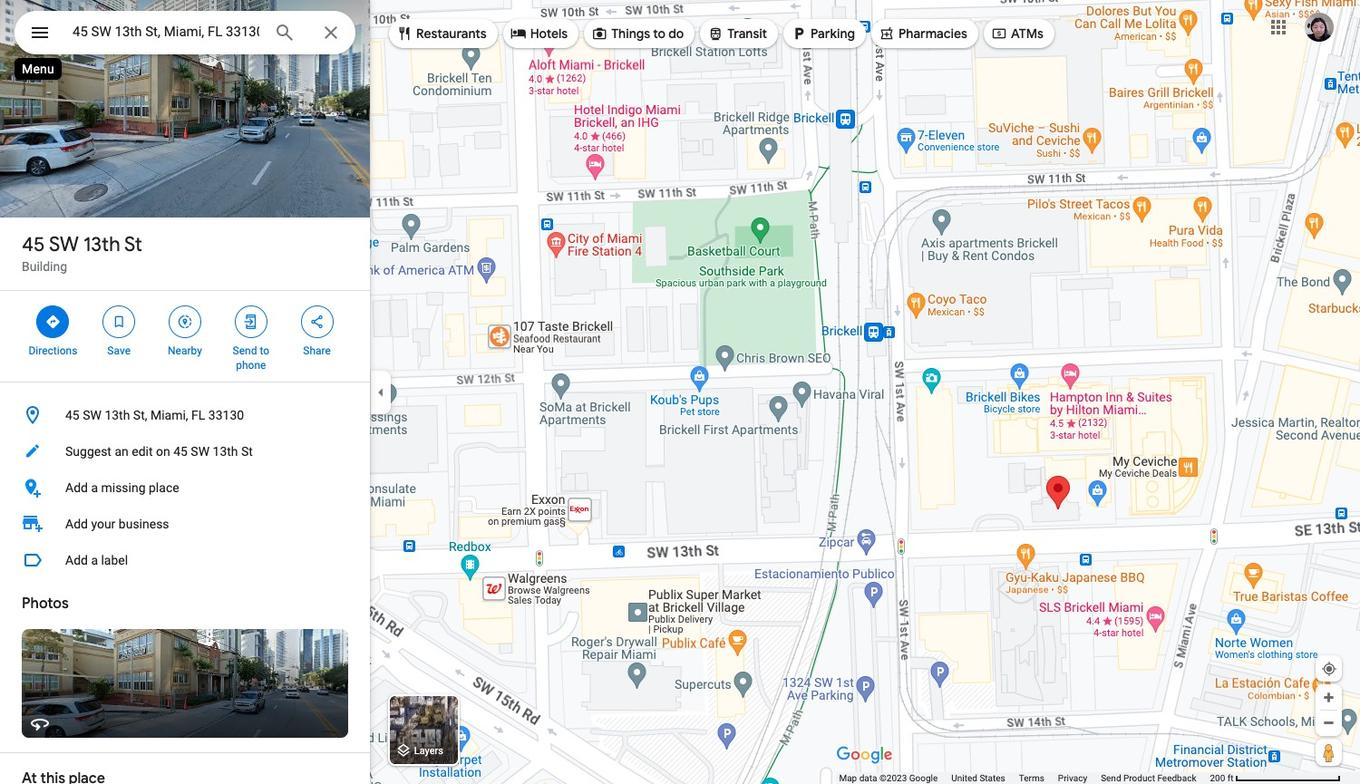 Task type: describe. For each thing, give the bounding box(es) containing it.
2 vertical spatial 45
[[173, 444, 188, 459]]

edit
[[132, 444, 153, 459]]

st inside button
[[241, 444, 253, 459]]

©2023
[[880, 774, 907, 784]]

missing
[[101, 481, 146, 495]]

 things to do
[[592, 24, 684, 44]]

add for add your business
[[65, 517, 88, 532]]


[[29, 20, 51, 45]]

an
[[115, 444, 129, 459]]

directions
[[29, 345, 77, 357]]

place
[[149, 481, 179, 495]]

label
[[101, 553, 128, 568]]

collapse side panel image
[[371, 382, 391, 402]]

send for send product feedback
[[1101, 774, 1122, 784]]

add a missing place button
[[0, 470, 370, 506]]

suggest an edit on 45 sw 13th st
[[65, 444, 253, 459]]

parking
[[811, 25, 855, 42]]

suggest an edit on 45 sw 13th st button
[[0, 434, 370, 470]]

show street view coverage image
[[1316, 739, 1342, 766]]

map data ©2023 google
[[839, 774, 938, 784]]

13th inside suggest an edit on 45 sw 13th st button
[[213, 444, 238, 459]]


[[791, 24, 807, 44]]

13th for st
[[83, 232, 120, 258]]

to inside send to phone
[[260, 345, 269, 357]]

terms
[[1019, 774, 1045, 784]]

privacy
[[1058, 774, 1088, 784]]

transit
[[728, 25, 767, 42]]

phone
[[236, 359, 266, 372]]

 hotels
[[510, 24, 568, 44]]

add a label
[[65, 553, 128, 568]]

200 ft
[[1210, 774, 1234, 784]]

layers
[[414, 746, 443, 758]]

hotels
[[530, 25, 568, 42]]

united states
[[952, 774, 1006, 784]]


[[243, 312, 259, 332]]

a for missing
[[91, 481, 98, 495]]

 transit
[[708, 24, 767, 44]]

200
[[1210, 774, 1226, 784]]

send product feedback button
[[1101, 773, 1197, 785]]

your
[[91, 517, 116, 532]]

 restaurants
[[396, 24, 487, 44]]

st inside 45 sw 13th st building
[[124, 232, 142, 258]]


[[309, 312, 325, 332]]

actions for 45 sw 13th st region
[[0, 291, 370, 382]]

 pharmacies
[[879, 24, 968, 44]]

add a missing place
[[65, 481, 179, 495]]

st,
[[133, 408, 147, 423]]

add your business
[[65, 517, 169, 532]]

show your location image
[[1322, 661, 1338, 678]]

45 for st
[[22, 232, 45, 258]]

google
[[910, 774, 938, 784]]

do
[[669, 25, 684, 42]]

ft
[[1228, 774, 1234, 784]]


[[111, 312, 127, 332]]

sw for st
[[49, 232, 79, 258]]

united states button
[[952, 773, 1006, 785]]

terms button
[[1019, 773, 1045, 785]]

zoom in image
[[1323, 691, 1336, 705]]



Task type: locate. For each thing, give the bounding box(es) containing it.

[[991, 24, 1008, 44]]

1 add from the top
[[65, 481, 88, 495]]

st up ''
[[124, 232, 142, 258]]

45 up 'suggest'
[[65, 408, 80, 423]]

photos
[[22, 595, 69, 613]]

 button
[[15, 11, 65, 58]]

45 sw 13th st building
[[22, 232, 142, 274]]

45 inside 45 sw 13th st building
[[22, 232, 45, 258]]

fl
[[191, 408, 205, 423]]

to left do
[[653, 25, 666, 42]]


[[708, 24, 724, 44]]

13th down 33130
[[213, 444, 238, 459]]

45 right on
[[173, 444, 188, 459]]

a left label
[[91, 553, 98, 568]]

footer containing map data ©2023 google
[[839, 773, 1210, 785]]

add inside add a label button
[[65, 553, 88, 568]]


[[879, 24, 895, 44]]

map
[[839, 774, 857, 784]]


[[45, 312, 61, 332]]

add a label button
[[0, 542, 370, 579]]

save
[[107, 345, 131, 357]]

add left your
[[65, 517, 88, 532]]

feedback
[[1158, 774, 1197, 784]]

 parking
[[791, 24, 855, 44]]

send left product on the right of the page
[[1101, 774, 1122, 784]]

0 horizontal spatial sw
[[49, 232, 79, 258]]

data
[[860, 774, 878, 784]]

45 sw 13th st, miami, fl 33130
[[65, 408, 244, 423]]

sw inside 45 sw 13th st building
[[49, 232, 79, 258]]

atms
[[1011, 25, 1044, 42]]

0 horizontal spatial st
[[124, 232, 142, 258]]

a left missing
[[91, 481, 98, 495]]

33130
[[208, 408, 244, 423]]

1 horizontal spatial to
[[653, 25, 666, 42]]

13th left "st,"
[[105, 408, 130, 423]]

None field
[[73, 21, 259, 43]]

3 add from the top
[[65, 553, 88, 568]]

1 vertical spatial to
[[260, 345, 269, 357]]

2 vertical spatial 13th
[[213, 444, 238, 459]]

0 vertical spatial a
[[91, 481, 98, 495]]

13th
[[83, 232, 120, 258], [105, 408, 130, 423], [213, 444, 238, 459]]

sw up 'suggest'
[[83, 408, 102, 423]]

0 vertical spatial st
[[124, 232, 142, 258]]

states
[[980, 774, 1006, 784]]

45 sw 13th st main content
[[0, 0, 370, 785]]

0 horizontal spatial to
[[260, 345, 269, 357]]

0 vertical spatial sw
[[49, 232, 79, 258]]

united
[[952, 774, 978, 784]]

send for send to phone
[[233, 345, 257, 357]]

st
[[124, 232, 142, 258], [241, 444, 253, 459]]

1 vertical spatial st
[[241, 444, 253, 459]]

1 a from the top
[[91, 481, 98, 495]]

sw down fl
[[191, 444, 210, 459]]

add your business link
[[0, 506, 370, 542]]

footer
[[839, 773, 1210, 785]]

 search field
[[15, 11, 356, 58]]

google maps element
[[0, 0, 1361, 785]]

45
[[22, 232, 45, 258], [65, 408, 80, 423], [173, 444, 188, 459]]

13th inside 45 sw 13th st building
[[83, 232, 120, 258]]

product
[[1124, 774, 1156, 784]]

0 vertical spatial send
[[233, 345, 257, 357]]

0 vertical spatial to
[[653, 25, 666, 42]]

building
[[22, 259, 67, 274]]

to
[[653, 25, 666, 42], [260, 345, 269, 357]]

things
[[611, 25, 650, 42]]

pharmacies
[[899, 25, 968, 42]]

13th inside 45 sw 13th st, miami, fl 33130 button
[[105, 408, 130, 423]]

45 up the building
[[22, 232, 45, 258]]

share
[[303, 345, 331, 357]]

to inside  things to do
[[653, 25, 666, 42]]

send to phone
[[233, 345, 269, 372]]

add inside add a missing place button
[[65, 481, 88, 495]]

privacy button
[[1058, 773, 1088, 785]]

2 horizontal spatial 45
[[173, 444, 188, 459]]

1 horizontal spatial send
[[1101, 774, 1122, 784]]

google account: michele murakami  
(michele.murakami@adept.ai) image
[[1305, 12, 1334, 41]]

add for add a missing place
[[65, 481, 88, 495]]

0 vertical spatial add
[[65, 481, 88, 495]]

1 vertical spatial send
[[1101, 774, 1122, 784]]

business
[[119, 517, 169, 532]]

miami,
[[151, 408, 188, 423]]

13th up ''
[[83, 232, 120, 258]]

45 SW 13th St, Miami, FL 33130 field
[[15, 11, 356, 54]]

2 horizontal spatial sw
[[191, 444, 210, 459]]

sw up the building
[[49, 232, 79, 258]]

add down 'suggest'
[[65, 481, 88, 495]]

1 horizontal spatial 45
[[65, 408, 80, 423]]

st down 33130
[[241, 444, 253, 459]]

0 horizontal spatial 45
[[22, 232, 45, 258]]

0 vertical spatial 45
[[22, 232, 45, 258]]

1 vertical spatial 13th
[[105, 408, 130, 423]]

a for label
[[91, 553, 98, 568]]

add inside 'add your business' link
[[65, 517, 88, 532]]

add
[[65, 481, 88, 495], [65, 517, 88, 532], [65, 553, 88, 568]]

2 vertical spatial sw
[[191, 444, 210, 459]]

zoom out image
[[1323, 717, 1336, 730]]

on
[[156, 444, 170, 459]]

2 vertical spatial add
[[65, 553, 88, 568]]


[[177, 312, 193, 332]]

1 vertical spatial 45
[[65, 408, 80, 423]]

1 vertical spatial a
[[91, 553, 98, 568]]

sw for st,
[[83, 408, 102, 423]]

restaurants
[[416, 25, 487, 42]]

0 horizontal spatial send
[[233, 345, 257, 357]]

footer inside google maps element
[[839, 773, 1210, 785]]

0 vertical spatial 13th
[[83, 232, 120, 258]]

none field inside the 45 sw 13th st, miami, fl 33130 field
[[73, 21, 259, 43]]

send inside send to phone
[[233, 345, 257, 357]]

send product feedback
[[1101, 774, 1197, 784]]

sw
[[49, 232, 79, 258], [83, 408, 102, 423], [191, 444, 210, 459]]

1 vertical spatial sw
[[83, 408, 102, 423]]

 atms
[[991, 24, 1044, 44]]

45 sw 13th st, miami, fl 33130 button
[[0, 397, 370, 434]]

200 ft button
[[1210, 774, 1342, 784]]

1 horizontal spatial st
[[241, 444, 253, 459]]

send
[[233, 345, 257, 357], [1101, 774, 1122, 784]]

a
[[91, 481, 98, 495], [91, 553, 98, 568]]

13th for st,
[[105, 408, 130, 423]]


[[592, 24, 608, 44]]


[[510, 24, 527, 44]]

send up phone
[[233, 345, 257, 357]]

send inside 'button'
[[1101, 774, 1122, 784]]

add for add a label
[[65, 553, 88, 568]]

45 for st,
[[65, 408, 80, 423]]

suggest
[[65, 444, 112, 459]]


[[396, 24, 413, 44]]

1 vertical spatial add
[[65, 517, 88, 532]]

2 a from the top
[[91, 553, 98, 568]]

to up phone
[[260, 345, 269, 357]]

add left label
[[65, 553, 88, 568]]

1 horizontal spatial sw
[[83, 408, 102, 423]]

2 add from the top
[[65, 517, 88, 532]]

nearby
[[168, 345, 202, 357]]



Task type: vqa. For each thing, say whether or not it's contained in the screenshot.


